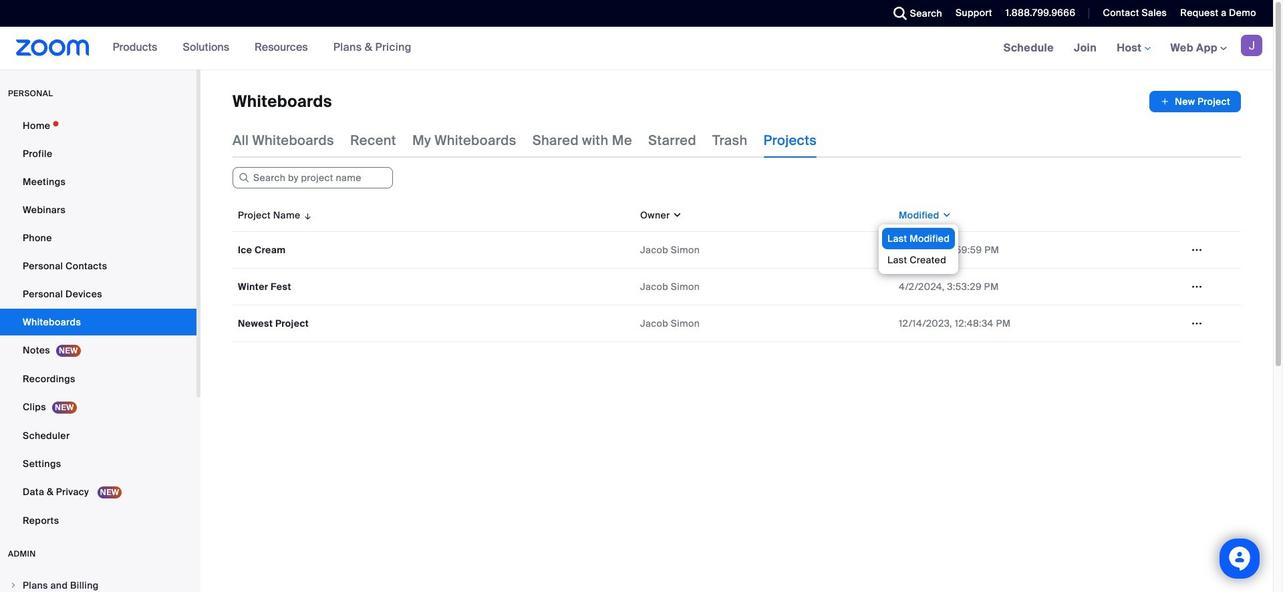 Task type: describe. For each thing, give the bounding box(es) containing it.
arrow down image
[[301, 207, 313, 223]]

2 edit project image from the top
[[1187, 281, 1208, 293]]

add image
[[1161, 95, 1170, 108]]

1 edit project image from the top
[[1187, 244, 1208, 256]]

right image
[[9, 582, 17, 590]]

down image
[[940, 209, 952, 222]]

edit project image
[[1187, 318, 1208, 330]]

tabs of all whiteboard page tab list
[[233, 123, 817, 158]]



Task type: locate. For each thing, give the bounding box(es) containing it.
edit project image
[[1187, 244, 1208, 256], [1187, 281, 1208, 293]]

0 vertical spatial edit project image
[[1187, 244, 1208, 256]]

menu
[[879, 225, 959, 274]]

down image
[[670, 209, 683, 222]]

personal menu menu
[[0, 112, 197, 535]]

application
[[233, 199, 1251, 352]]

Search text field
[[233, 167, 393, 189]]

product information navigation
[[103, 27, 422, 70]]

1 vertical spatial edit project image
[[1187, 281, 1208, 293]]

meetings navigation
[[994, 27, 1274, 70]]

zoom logo image
[[16, 39, 89, 56]]

profile picture image
[[1241, 35, 1263, 56]]

menu item
[[0, 573, 197, 592]]

banner
[[0, 27, 1274, 70]]



